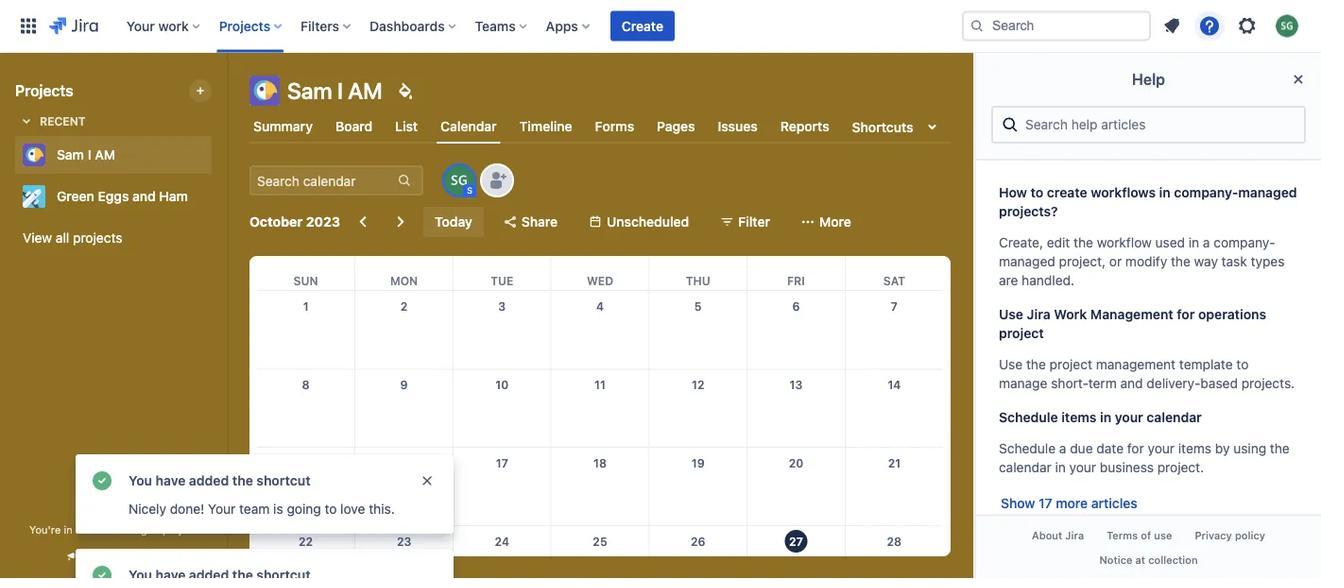 Task type: describe. For each thing, give the bounding box(es) containing it.
short-
[[1052, 376, 1089, 391]]

add to starred image
[[206, 185, 229, 208]]

about
[[1032, 530, 1063, 542]]

shortcuts
[[853, 119, 914, 135]]

collapse recent projects image
[[15, 110, 38, 132]]

green eggs and ham
[[57, 189, 188, 204]]

28 link
[[880, 526, 910, 557]]

terms of use
[[1107, 530, 1173, 542]]

today button
[[424, 207, 484, 237]]

projects.
[[1242, 376, 1296, 391]]

23
[[397, 535, 412, 548]]

give
[[84, 551, 108, 564]]

green
[[57, 189, 94, 204]]

15 link
[[291, 448, 321, 478]]

of
[[1141, 530, 1152, 542]]

used
[[1156, 235, 1186, 251]]

the up project,
[[1074, 235, 1094, 251]]

work
[[158, 18, 189, 34]]

october
[[250, 214, 303, 230]]

recent
[[40, 114, 86, 128]]

0 horizontal spatial projects
[[15, 82, 73, 100]]

your work
[[126, 18, 189, 34]]

notice at collection
[[1100, 554, 1199, 566]]

0 vertical spatial sam i am
[[287, 78, 383, 104]]

for for date
[[1128, 441, 1145, 457]]

schedule for schedule a due date for your items by using the calendar in your business project.
[[999, 441, 1056, 457]]

apps button
[[541, 11, 597, 41]]

sam i am link
[[15, 136, 204, 174]]

you're
[[29, 524, 61, 536]]

appswitcher icon image
[[17, 15, 40, 37]]

am inside sam i am "link"
[[95, 147, 115, 163]]

1 horizontal spatial sam
[[287, 78, 333, 104]]

previous month image
[[352, 211, 375, 234]]

17 inside button
[[1039, 496, 1053, 512]]

jira for about
[[1066, 530, 1085, 542]]

create
[[1048, 185, 1088, 200]]

how to create workflows in company-managed projects?
[[999, 185, 1298, 219]]

are
[[999, 273, 1019, 288]]

1 success image from the top
[[91, 470, 113, 493]]

15
[[300, 457, 312, 470]]

3 link
[[487, 291, 517, 321]]

20
[[789, 457, 804, 470]]

show
[[1001, 496, 1036, 512]]

unscheduled image
[[588, 215, 603, 230]]

for for management
[[1178, 307, 1196, 322]]

close image
[[1288, 68, 1311, 91]]

25
[[593, 535, 608, 548]]

operations
[[1199, 307, 1267, 322]]

create, edit the workflow used in a company- managed project, or modify the way task types are handled.
[[999, 235, 1285, 288]]

project.
[[1158, 460, 1205, 476]]

ham
[[159, 189, 188, 204]]

thu
[[686, 274, 711, 287]]

the down 'used'
[[1172, 254, 1191, 269]]

0 vertical spatial i
[[338, 78, 343, 104]]

sidebar navigation image
[[206, 76, 248, 113]]

row containing sun
[[257, 256, 944, 291]]

row containing 1
[[257, 291, 944, 369]]

company- inside how to create workflows in company-managed projects?
[[1175, 185, 1239, 200]]

pages
[[657, 119, 696, 134]]

project inside use jira work management for operations project
[[999, 326, 1045, 341]]

2 vertical spatial managed
[[114, 524, 160, 536]]

search image
[[970, 18, 985, 34]]

20 link
[[781, 448, 812, 478]]

wed
[[587, 274, 614, 287]]

about jira button
[[1021, 525, 1096, 548]]

in up date
[[1101, 410, 1112, 425]]

27 link
[[781, 526, 812, 557]]

filters button
[[295, 11, 358, 41]]

more button
[[789, 207, 863, 237]]

projects
[[73, 230, 122, 246]]

policy
[[1236, 530, 1266, 542]]

eggs
[[98, 189, 129, 204]]

love
[[341, 502, 365, 517]]

work
[[1055, 307, 1088, 322]]

5
[[695, 300, 702, 313]]

project inside use the project management template to manage short-term and delivery-based projects.
[[1050, 357, 1093, 373]]

23 link
[[389, 526, 419, 557]]

fri
[[788, 274, 805, 287]]

create
[[622, 18, 664, 34]]

in inside schedule a due date for your items by using the calendar in your business project.
[[1056, 460, 1066, 476]]

sam i am inside "link"
[[57, 147, 115, 163]]

projects?
[[999, 204, 1059, 219]]

workflow
[[1098, 235, 1152, 251]]

you have added the shortcut
[[129, 473, 311, 489]]

4 link
[[585, 291, 616, 321]]

your profile and settings image
[[1276, 15, 1299, 37]]

managed inside how to create workflows in company-managed projects?
[[1239, 185, 1298, 200]]

list
[[395, 119, 418, 134]]

24 link
[[487, 526, 517, 557]]

in right you're
[[64, 524, 73, 536]]

board link
[[332, 110, 376, 144]]

help image
[[1199, 15, 1222, 37]]

jira for use
[[1027, 307, 1051, 322]]

dashboards
[[370, 18, 445, 34]]

board
[[336, 119, 373, 134]]

workflows
[[1091, 185, 1156, 200]]

all
[[56, 230, 69, 246]]

schedule items in your calendar
[[999, 410, 1203, 425]]

0 horizontal spatial and
[[132, 189, 156, 204]]

to inside use the project management template to manage short-term and delivery-based projects.
[[1237, 357, 1249, 373]]

team-
[[84, 524, 114, 536]]

share
[[522, 214, 558, 230]]

notifications image
[[1161, 15, 1184, 37]]

nicely done! your team is going to love this.
[[129, 502, 395, 517]]

create project image
[[193, 83, 208, 98]]

more
[[820, 214, 852, 230]]

add people image
[[486, 169, 509, 192]]

1 vertical spatial your
[[1148, 441, 1175, 457]]

set background color image
[[394, 79, 417, 102]]

create button
[[611, 11, 675, 41]]

use for use jira work management for operations project
[[999, 307, 1024, 322]]

Search field
[[963, 11, 1152, 41]]

sun link
[[290, 256, 322, 290]]

dismiss image
[[420, 474, 435, 489]]

18 link
[[585, 448, 616, 478]]

forms
[[595, 119, 635, 134]]

privacy policy
[[1195, 530, 1266, 542]]

items inside schedule a due date for your items by using the calendar in your business project.
[[1179, 441, 1212, 457]]

0 horizontal spatial items
[[1062, 410, 1097, 425]]

next month image
[[390, 211, 412, 234]]



Task type: locate. For each thing, give the bounding box(es) containing it.
2 use from the top
[[999, 357, 1023, 373]]

2 vertical spatial a
[[75, 524, 81, 536]]

1 horizontal spatial managed
[[999, 254, 1056, 269]]

a inside schedule a due date for your items by using the calendar in your business project.
[[1060, 441, 1067, 457]]

schedule a due date for your items by using the calendar in your business project.
[[999, 441, 1290, 476]]

i up the board
[[338, 78, 343, 104]]

13 link
[[781, 370, 812, 400]]

i up green
[[88, 147, 91, 163]]

about jira
[[1032, 530, 1085, 542]]

2 success image from the top
[[91, 564, 113, 580]]

company-
[[1175, 185, 1239, 200], [1214, 235, 1276, 251]]

1 horizontal spatial your
[[1115, 410, 1144, 425]]

1 horizontal spatial am
[[348, 78, 383, 104]]

company- inside the create, edit the workflow used in a company- managed project, or modify the way task types are handled.
[[1214, 235, 1276, 251]]

jira image
[[49, 15, 98, 37], [49, 15, 98, 37]]

notice at collection link
[[1089, 548, 1210, 572]]

2 horizontal spatial to
[[1237, 357, 1249, 373]]

task
[[1222, 254, 1248, 269]]

a up way
[[1204, 235, 1211, 251]]

give feedback button
[[54, 542, 173, 573]]

use inside use jira work management for operations project
[[999, 307, 1024, 322]]

sam up summary
[[287, 78, 333, 104]]

project down done!
[[163, 524, 198, 536]]

1 vertical spatial company-
[[1214, 235, 1276, 251]]

sam green image
[[444, 165, 475, 196]]

2 horizontal spatial managed
[[1239, 185, 1298, 200]]

1 horizontal spatial sam i am
[[287, 78, 383, 104]]

0 horizontal spatial to
[[325, 502, 337, 517]]

6
[[793, 300, 800, 313]]

1 vertical spatial success image
[[91, 564, 113, 580]]

7
[[891, 300, 898, 313]]

28
[[887, 535, 902, 548]]

0 vertical spatial managed
[[1239, 185, 1298, 200]]

a left team-
[[75, 524, 81, 536]]

for
[[1178, 307, 1196, 322], [1128, 441, 1145, 457]]

0 vertical spatial sam
[[287, 78, 333, 104]]

0 vertical spatial to
[[1031, 185, 1044, 200]]

0 vertical spatial am
[[348, 78, 383, 104]]

row containing 8
[[257, 369, 944, 448]]

due
[[1071, 441, 1094, 457]]

schedule inside schedule a due date for your items by using the calendar in your business project.
[[999, 441, 1056, 457]]

1 vertical spatial items
[[1179, 441, 1212, 457]]

4 row from the top
[[257, 448, 944, 526]]

tue link
[[487, 256, 518, 290]]

1 vertical spatial calendar
[[999, 460, 1052, 476]]

0 vertical spatial 17
[[496, 457, 509, 470]]

tab list
[[238, 110, 963, 144]]

11 link
[[585, 370, 616, 400]]

17 left more
[[1039, 496, 1053, 512]]

date
[[1097, 441, 1124, 457]]

use down are
[[999, 307, 1024, 322]]

sat link
[[880, 256, 910, 290]]

your
[[126, 18, 155, 34], [208, 502, 236, 517]]

0 vertical spatial a
[[1204, 235, 1211, 251]]

1 horizontal spatial to
[[1031, 185, 1044, 200]]

0 horizontal spatial managed
[[114, 524, 160, 536]]

management
[[1097, 357, 1176, 373]]

am
[[348, 78, 383, 104], [95, 147, 115, 163]]

0 vertical spatial project
[[999, 326, 1045, 341]]

0 horizontal spatial sam i am
[[57, 147, 115, 163]]

reports
[[781, 119, 830, 134]]

1 vertical spatial jira
[[1066, 530, 1085, 542]]

sam i am down recent
[[57, 147, 115, 163]]

0 horizontal spatial project
[[163, 524, 198, 536]]

1 vertical spatial schedule
[[999, 441, 1056, 457]]

11
[[595, 378, 606, 392]]

the up the team
[[232, 473, 253, 489]]

Search help articles field
[[1020, 108, 1297, 142]]

settings image
[[1237, 15, 1259, 37]]

0 horizontal spatial your
[[126, 18, 155, 34]]

your down due
[[1070, 460, 1097, 476]]

company- up 'used'
[[1175, 185, 1239, 200]]

jira
[[1027, 307, 1051, 322], [1066, 530, 1085, 542]]

1 vertical spatial a
[[1060, 441, 1067, 457]]

0 horizontal spatial sam
[[57, 147, 84, 163]]

calendar up the "show"
[[999, 460, 1052, 476]]

privacy
[[1195, 530, 1233, 542]]

row up 4 link at the bottom
[[257, 256, 944, 291]]

22 link
[[291, 526, 321, 557]]

26
[[691, 535, 706, 548]]

9
[[401, 378, 408, 392]]

3 row from the top
[[257, 369, 944, 448]]

a inside the create, edit the workflow used in a company- managed project, or modify the way task types are handled.
[[1204, 235, 1211, 251]]

row down wed
[[257, 291, 944, 369]]

17
[[496, 457, 509, 470], [1039, 496, 1053, 512]]

managed up types
[[1239, 185, 1298, 200]]

use the project management template to manage short-term and delivery-based projects.
[[999, 357, 1296, 391]]

am up the board
[[348, 78, 383, 104]]

the right using
[[1271, 441, 1290, 457]]

october 2023
[[250, 214, 340, 230]]

to inside how to create workflows in company-managed projects?
[[1031, 185, 1044, 200]]

in inside the create, edit the workflow used in a company- managed project, or modify the way task types are handled.
[[1189, 235, 1200, 251]]

row up 25 link at the bottom left of page
[[257, 448, 944, 526]]

2 horizontal spatial a
[[1204, 235, 1211, 251]]

row containing 15
[[257, 448, 944, 526]]

view all projects link
[[15, 221, 212, 255]]

0 vertical spatial and
[[132, 189, 156, 204]]

0 horizontal spatial jira
[[1027, 307, 1051, 322]]

0 horizontal spatial i
[[88, 147, 91, 163]]

projects up collapse recent projects icon
[[15, 82, 73, 100]]

0 vertical spatial success image
[[91, 470, 113, 493]]

1 vertical spatial use
[[999, 357, 1023, 373]]

in inside how to create workflows in company-managed projects?
[[1160, 185, 1171, 200]]

tue
[[491, 274, 514, 287]]

banner containing your work
[[0, 0, 1322, 53]]

25 link
[[585, 526, 616, 557]]

view all projects
[[23, 230, 122, 246]]

items up due
[[1062, 410, 1097, 425]]

i inside sam i am "link"
[[88, 147, 91, 163]]

for up business
[[1128, 441, 1145, 457]]

17 inside 'link'
[[496, 457, 509, 470]]

1 row from the top
[[257, 256, 944, 291]]

collection
[[1149, 554, 1199, 566]]

and down the management
[[1121, 376, 1144, 391]]

teams button
[[470, 11, 535, 41]]

summary link
[[250, 110, 317, 144]]

show 17 more articles button
[[992, 493, 1148, 515]]

1 vertical spatial sam
[[57, 147, 84, 163]]

project
[[999, 326, 1045, 341], [1050, 357, 1093, 373], [163, 524, 198, 536]]

1 vertical spatial projects
[[15, 82, 73, 100]]

edit
[[1047, 235, 1071, 251]]

10
[[496, 378, 509, 392]]

success image down give
[[91, 564, 113, 580]]

jira right about
[[1066, 530, 1085, 542]]

the inside schedule a due date for your items by using the calendar in your business project.
[[1271, 441, 1290, 457]]

in right workflows
[[1160, 185, 1171, 200]]

1 vertical spatial 17
[[1039, 496, 1053, 512]]

1 horizontal spatial for
[[1178, 307, 1196, 322]]

a left due
[[1060, 441, 1067, 457]]

1
[[303, 300, 309, 313]]

nicely
[[129, 502, 166, 517]]

in up show 17 more articles
[[1056, 460, 1066, 476]]

view
[[23, 230, 52, 246]]

tab list containing calendar
[[238, 110, 963, 144]]

timeline
[[520, 119, 573, 134]]

1 horizontal spatial jira
[[1066, 530, 1085, 542]]

1 horizontal spatial 17
[[1039, 496, 1053, 512]]

1 vertical spatial i
[[88, 147, 91, 163]]

row containing 22
[[257, 526, 944, 580]]

0 horizontal spatial your
[[1070, 460, 1097, 476]]

1 vertical spatial project
[[1050, 357, 1093, 373]]

1 horizontal spatial calendar
[[1147, 410, 1203, 425]]

is
[[273, 502, 283, 517]]

1 horizontal spatial project
[[999, 326, 1045, 341]]

0 vertical spatial for
[[1178, 307, 1196, 322]]

19
[[692, 457, 705, 470]]

sam inside "link"
[[57, 147, 84, 163]]

reports link
[[777, 110, 834, 144]]

jira inside use jira work management for operations project
[[1027, 307, 1051, 322]]

use inside use the project management template to manage short-term and delivery-based projects.
[[999, 357, 1023, 373]]

your up project.
[[1148, 441, 1175, 457]]

have
[[156, 473, 186, 489]]

0 vertical spatial items
[[1062, 410, 1097, 425]]

21
[[888, 457, 901, 470]]

jira inside button
[[1066, 530, 1085, 542]]

grid containing sun
[[257, 256, 944, 580]]

1 vertical spatial sam i am
[[57, 147, 115, 163]]

1 vertical spatial and
[[1121, 376, 1144, 391]]

added
[[189, 473, 229, 489]]

1 horizontal spatial projects
[[219, 18, 271, 34]]

row down 18
[[257, 526, 944, 580]]

done!
[[170, 502, 205, 517]]

banner
[[0, 0, 1322, 53]]

5 row from the top
[[257, 526, 944, 580]]

0 horizontal spatial am
[[95, 147, 115, 163]]

success image
[[91, 470, 113, 493], [91, 564, 113, 580]]

calendar down delivery-
[[1147, 410, 1203, 425]]

managed inside the create, edit the workflow used in a company- managed project, or modify the way task types are handled.
[[999, 254, 1056, 269]]

0 vertical spatial your
[[126, 18, 155, 34]]

0 vertical spatial schedule
[[999, 410, 1059, 425]]

0 vertical spatial projects
[[219, 18, 271, 34]]

1 use from the top
[[999, 307, 1024, 322]]

how
[[999, 185, 1028, 200]]

privacy policy link
[[1184, 525, 1277, 548]]

use for use the project management template to manage short-term and delivery-based projects.
[[999, 357, 1023, 373]]

8
[[302, 378, 310, 392]]

for left operations
[[1178, 307, 1196, 322]]

row up 18
[[257, 369, 944, 448]]

filter
[[739, 214, 771, 230]]

2 vertical spatial your
[[1070, 460, 1097, 476]]

managed down nicely at bottom left
[[114, 524, 160, 536]]

unscheduled button
[[577, 207, 701, 237]]

0 vertical spatial calendar
[[1147, 410, 1203, 425]]

schedule for schedule items in your calendar
[[999, 410, 1059, 425]]

use up manage
[[999, 357, 1023, 373]]

your work button
[[121, 11, 208, 41]]

managed down the "create,"
[[999, 254, 1056, 269]]

items up project.
[[1179, 441, 1212, 457]]

today
[[435, 214, 473, 230]]

primary element
[[11, 0, 963, 52]]

use
[[999, 307, 1024, 322], [999, 357, 1023, 373]]

articles
[[1092, 496, 1138, 512]]

or
[[1110, 254, 1123, 269]]

1 vertical spatial am
[[95, 147, 115, 163]]

12 link
[[683, 370, 714, 400]]

0 horizontal spatial calendar
[[999, 460, 1052, 476]]

sam i am up the board
[[287, 78, 383, 104]]

to up projects?
[[1031, 185, 1044, 200]]

1 vertical spatial your
[[208, 502, 236, 517]]

1 horizontal spatial i
[[338, 78, 343, 104]]

project up short-
[[1050, 357, 1093, 373]]

schedule left due
[[999, 441, 1056, 457]]

1 horizontal spatial your
[[208, 502, 236, 517]]

help
[[1133, 70, 1166, 88]]

notice
[[1100, 554, 1133, 566]]

sat
[[884, 274, 906, 287]]

1 vertical spatial managed
[[999, 254, 1056, 269]]

2
[[401, 300, 408, 313]]

0 vertical spatial jira
[[1027, 307, 1051, 322]]

give feedback
[[84, 551, 162, 564]]

2 horizontal spatial project
[[1050, 357, 1093, 373]]

9 link
[[389, 370, 419, 400]]

and inside use the project management template to manage short-term and delivery-based projects.
[[1121, 376, 1144, 391]]

1 vertical spatial for
[[1128, 441, 1145, 457]]

2 vertical spatial to
[[325, 502, 337, 517]]

project,
[[1060, 254, 1106, 269]]

the inside use the project management template to manage short-term and delivery-based projects.
[[1027, 357, 1047, 373]]

row
[[257, 256, 944, 291], [257, 291, 944, 369], [257, 369, 944, 448], [257, 448, 944, 526], [257, 526, 944, 580]]

calendar inside schedule a due date for your items by using the calendar in your business project.
[[999, 460, 1052, 476]]

0 horizontal spatial 17
[[496, 457, 509, 470]]

add to starred image
[[206, 144, 229, 166]]

0 vertical spatial use
[[999, 307, 1024, 322]]

sam down recent
[[57, 147, 84, 163]]

for inside schedule a due date for your items by using the calendar in your business project.
[[1128, 441, 1145, 457]]

0 vertical spatial your
[[1115, 410, 1144, 425]]

your up date
[[1115, 410, 1144, 425]]

2 vertical spatial project
[[163, 524, 198, 536]]

1 schedule from the top
[[999, 410, 1059, 425]]

mon link
[[387, 256, 422, 290]]

project up manage
[[999, 326, 1045, 341]]

way
[[1195, 254, 1219, 269]]

2 row from the top
[[257, 291, 944, 369]]

17 up 24 link
[[496, 457, 509, 470]]

terms
[[1107, 530, 1139, 542]]

calendar
[[441, 119, 497, 134]]

calendar
[[1147, 410, 1203, 425], [999, 460, 1052, 476]]

schedule down manage
[[999, 410, 1059, 425]]

jira left work
[[1027, 307, 1051, 322]]

Search calendar text field
[[252, 167, 395, 194]]

your down you have added the shortcut
[[208, 502, 236, 517]]

1 horizontal spatial items
[[1179, 441, 1212, 457]]

your inside popup button
[[126, 18, 155, 34]]

to
[[1031, 185, 1044, 200], [1237, 357, 1249, 373], [325, 502, 337, 517]]

projects inside dropdown button
[[219, 18, 271, 34]]

and left ham
[[132, 189, 156, 204]]

this.
[[369, 502, 395, 517]]

sam i am
[[287, 78, 383, 104], [57, 147, 115, 163]]

1 vertical spatial to
[[1237, 357, 1249, 373]]

grid
[[257, 256, 944, 580]]

modify
[[1126, 254, 1168, 269]]

for inside use jira work management for operations project
[[1178, 307, 1196, 322]]

to left the love
[[325, 502, 337, 517]]

0 horizontal spatial for
[[1128, 441, 1145, 457]]

to up the based
[[1237, 357, 1249, 373]]

13
[[790, 378, 803, 392]]

0 horizontal spatial a
[[75, 524, 81, 536]]

0 vertical spatial company-
[[1175, 185, 1239, 200]]

company- up task at the top
[[1214, 235, 1276, 251]]

1 horizontal spatial a
[[1060, 441, 1067, 457]]

in up way
[[1189, 235, 1200, 251]]

2 horizontal spatial your
[[1148, 441, 1175, 457]]

success image left the you
[[91, 470, 113, 493]]

terms of use link
[[1096, 525, 1184, 548]]

use
[[1155, 530, 1173, 542]]

the up manage
[[1027, 357, 1047, 373]]

your left the work
[[126, 18, 155, 34]]

am up green eggs and ham link
[[95, 147, 115, 163]]

2 schedule from the top
[[999, 441, 1056, 457]]

management
[[1091, 307, 1174, 322]]

projects up sidebar navigation icon
[[219, 18, 271, 34]]

7 link
[[880, 291, 910, 321]]

1 horizontal spatial and
[[1121, 376, 1144, 391]]



Task type: vqa. For each thing, say whether or not it's contained in the screenshot.
edit
yes



